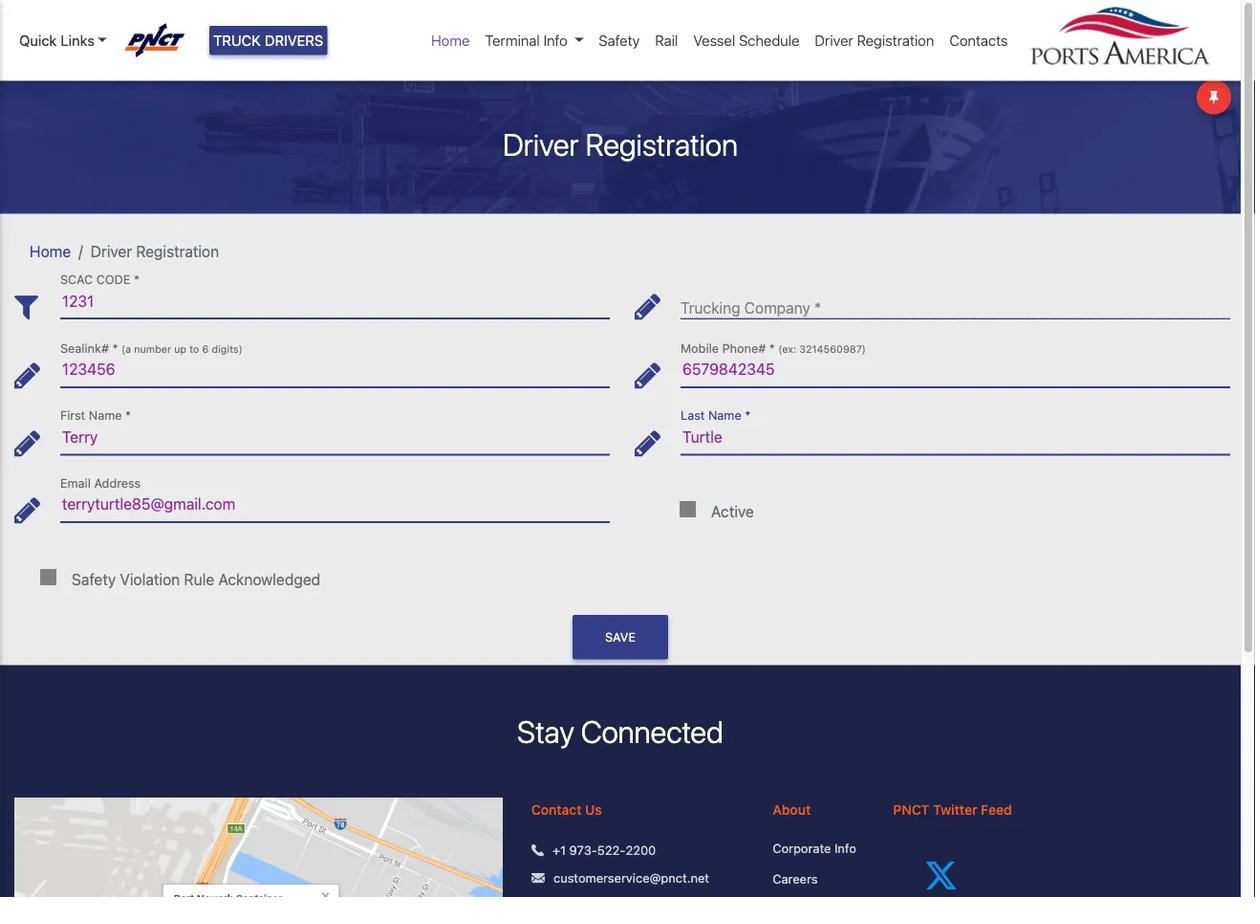 Task type: locate. For each thing, give the bounding box(es) containing it.
home left "terminal"
[[431, 32, 470, 49]]

None text field
[[60, 352, 610, 387], [681, 352, 1231, 387], [60, 352, 610, 387], [681, 352, 1231, 387]]

+1 973-522-2200
[[553, 842, 656, 857]]

1 horizontal spatial registration
[[586, 126, 738, 162]]

1 vertical spatial home link
[[30, 242, 71, 260]]

name
[[89, 408, 122, 422], [709, 408, 742, 422]]

first
[[60, 408, 85, 422]]

0 vertical spatial registration
[[857, 32, 935, 49]]

0 vertical spatial driver registration
[[815, 32, 935, 49]]

number
[[134, 342, 171, 354]]

1 vertical spatial home
[[30, 242, 71, 260]]

0 horizontal spatial driver
[[91, 242, 132, 260]]

2 vertical spatial driver registration
[[91, 242, 219, 260]]

contact
[[532, 802, 582, 817]]

* right code
[[134, 272, 140, 286]]

1 horizontal spatial info
[[835, 841, 857, 855]]

home
[[431, 32, 470, 49], [30, 242, 71, 260]]

pnct
[[894, 802, 930, 817]]

customerservice@pnct.net link
[[554, 868, 710, 887]]

safety violation rule acknowledged
[[72, 570, 321, 588]]

Trucking Company * text field
[[681, 284, 1231, 319]]

stay
[[517, 713, 575, 749]]

1 horizontal spatial home
[[431, 32, 470, 49]]

name for last
[[709, 408, 742, 422]]

* for trucking company *
[[815, 298, 822, 316]]

1 vertical spatial driver
[[503, 126, 579, 162]]

0 horizontal spatial driver registration
[[91, 242, 219, 260]]

mobile
[[681, 341, 719, 355]]

home up "scac"
[[30, 242, 71, 260]]

truck drivers
[[213, 32, 324, 49]]

active
[[712, 502, 754, 520]]

0 vertical spatial info
[[544, 32, 568, 49]]

info inside "corporate info" link
[[835, 841, 857, 855]]

info inside terminal info link
[[544, 32, 568, 49]]

scac code *
[[60, 272, 140, 286]]

*
[[134, 272, 140, 286], [815, 298, 822, 316], [112, 341, 118, 355], [770, 341, 775, 355], [125, 408, 131, 422], [745, 408, 751, 422]]

1 vertical spatial driver registration
[[503, 126, 738, 162]]

home link up "scac"
[[30, 242, 71, 260]]

1 horizontal spatial driver
[[503, 126, 579, 162]]

0 horizontal spatial info
[[544, 32, 568, 49]]

name right last
[[709, 408, 742, 422]]

2 name from the left
[[709, 408, 742, 422]]

* for first name *
[[125, 408, 131, 422]]

1 horizontal spatial home link
[[424, 22, 478, 59]]

info right "terminal"
[[544, 32, 568, 49]]

drivers
[[265, 32, 324, 49]]

violation
[[120, 570, 180, 588]]

last
[[681, 408, 705, 422]]

2 horizontal spatial registration
[[857, 32, 935, 49]]

digits)
[[212, 342, 243, 354]]

safety left rail link
[[599, 32, 640, 49]]

registration
[[857, 32, 935, 49], [586, 126, 738, 162], [136, 242, 219, 260]]

safety link
[[591, 22, 648, 59]]

home link
[[424, 22, 478, 59], [30, 242, 71, 260]]

* right last
[[745, 408, 751, 422]]

last name *
[[681, 408, 751, 422]]

* for last name *
[[745, 408, 751, 422]]

1 horizontal spatial safety
[[599, 32, 640, 49]]

522-
[[598, 842, 626, 857]]

safety
[[599, 32, 640, 49], [72, 570, 116, 588]]

terminal info link
[[478, 22, 591, 59]]

corporate info
[[773, 841, 857, 855]]

0 vertical spatial safety
[[599, 32, 640, 49]]

rail
[[655, 32, 678, 49]]

acknowledged
[[218, 570, 321, 588]]

1 name from the left
[[89, 408, 122, 422]]

1 vertical spatial safety
[[72, 570, 116, 588]]

2 horizontal spatial driver registration
[[815, 32, 935, 49]]

1 vertical spatial registration
[[586, 126, 738, 162]]

* right first
[[125, 408, 131, 422]]

schedule
[[739, 32, 800, 49]]

home link left "terminal"
[[424, 22, 478, 59]]

address
[[94, 476, 141, 490]]

to
[[190, 342, 199, 354]]

contacts link
[[942, 22, 1016, 59]]

us
[[585, 802, 602, 817]]

* right company
[[815, 298, 822, 316]]

contact us
[[532, 802, 602, 817]]

registration inside driver registration link
[[857, 32, 935, 49]]

first name *
[[60, 408, 131, 422]]

6
[[202, 342, 209, 354]]

name right first
[[89, 408, 122, 422]]

driver
[[815, 32, 854, 49], [503, 126, 579, 162], [91, 242, 132, 260]]

1 vertical spatial info
[[835, 841, 857, 855]]

vessel schedule
[[694, 32, 800, 49]]

* left (ex:
[[770, 341, 775, 355]]

Last Name * text field
[[681, 420, 1231, 455]]

+1 973-522-2200 link
[[553, 840, 656, 859]]

0 horizontal spatial home link
[[30, 242, 71, 260]]

safety left violation
[[72, 570, 116, 588]]

name for first
[[89, 408, 122, 422]]

info
[[544, 32, 568, 49], [835, 841, 857, 855]]

0 vertical spatial driver
[[815, 32, 854, 49]]

0 horizontal spatial safety
[[72, 570, 116, 588]]

0 horizontal spatial name
[[89, 408, 122, 422]]

2 vertical spatial driver
[[91, 242, 132, 260]]

driver registration link
[[808, 22, 942, 59]]

email address
[[60, 476, 141, 490]]

driver registration
[[815, 32, 935, 49], [503, 126, 738, 162], [91, 242, 219, 260]]

company
[[745, 298, 811, 316]]

up
[[174, 342, 187, 354]]

0 horizontal spatial registration
[[136, 242, 219, 260]]

1 horizontal spatial name
[[709, 408, 742, 422]]

links
[[61, 32, 95, 49]]

truck drivers link
[[209, 26, 327, 55]]

info up careers link
[[835, 841, 857, 855]]

safety for safety violation rule acknowledged
[[72, 570, 116, 588]]

corporate info link
[[773, 839, 865, 858]]

safety for safety
[[599, 32, 640, 49]]



Task type: describe. For each thing, give the bounding box(es) containing it.
(a
[[121, 342, 131, 354]]

save button
[[573, 615, 669, 659]]

trucking company *
[[681, 298, 822, 316]]

connected
[[581, 713, 724, 749]]

SCAC CODE * search field
[[60, 284, 610, 319]]

code
[[96, 272, 130, 286]]

Email Address text field
[[60, 487, 610, 522]]

contacts
[[950, 32, 1009, 49]]

rail link
[[648, 22, 686, 59]]

careers link
[[773, 869, 865, 888]]

sealink#
[[60, 341, 109, 355]]

pnct twitter feed
[[894, 802, 1013, 817]]

973-
[[570, 842, 598, 857]]

2 horizontal spatial driver
[[815, 32, 854, 49]]

about
[[773, 802, 811, 817]]

quick links
[[19, 32, 95, 49]]

terminal info
[[485, 32, 568, 49]]

customerservice@pnct.net
[[554, 870, 710, 884]]

3214560987)
[[800, 342, 866, 354]]

0 horizontal spatial home
[[30, 242, 71, 260]]

2 vertical spatial registration
[[136, 242, 219, 260]]

vessel schedule link
[[686, 22, 808, 59]]

+1
[[553, 842, 566, 857]]

stay connected
[[517, 713, 724, 749]]

scac
[[60, 272, 93, 286]]

truck
[[213, 32, 261, 49]]

trucking
[[681, 298, 741, 316]]

* left (a on the top left of the page
[[112, 341, 118, 355]]

corporate
[[773, 841, 831, 855]]

email
[[60, 476, 91, 490]]

save
[[605, 630, 636, 644]]

quick links link
[[19, 30, 107, 51]]

rule
[[184, 570, 214, 588]]

quick
[[19, 32, 57, 49]]

1 horizontal spatial driver registration
[[503, 126, 738, 162]]

terminal
[[485, 32, 540, 49]]

feed
[[981, 802, 1013, 817]]

vessel
[[694, 32, 736, 49]]

info for corporate info
[[835, 841, 857, 855]]

mobile phone# * (ex: 3214560987)
[[681, 341, 866, 355]]

2200
[[626, 842, 656, 857]]

sealink# * (a number up to 6 digits)
[[60, 341, 243, 355]]

twitter
[[933, 802, 978, 817]]

First Name * text field
[[60, 420, 610, 455]]

phone#
[[723, 341, 766, 355]]

* for scac code *
[[134, 272, 140, 286]]

0 vertical spatial home link
[[424, 22, 478, 59]]

careers
[[773, 871, 818, 885]]

(ex:
[[779, 342, 797, 354]]

info for terminal info
[[544, 32, 568, 49]]

0 vertical spatial home
[[431, 32, 470, 49]]

* for mobile phone# * (ex: 3214560987)
[[770, 341, 775, 355]]



Task type: vqa. For each thing, say whether or not it's contained in the screenshot.
the topmost DRIVER REGISTRATION
yes



